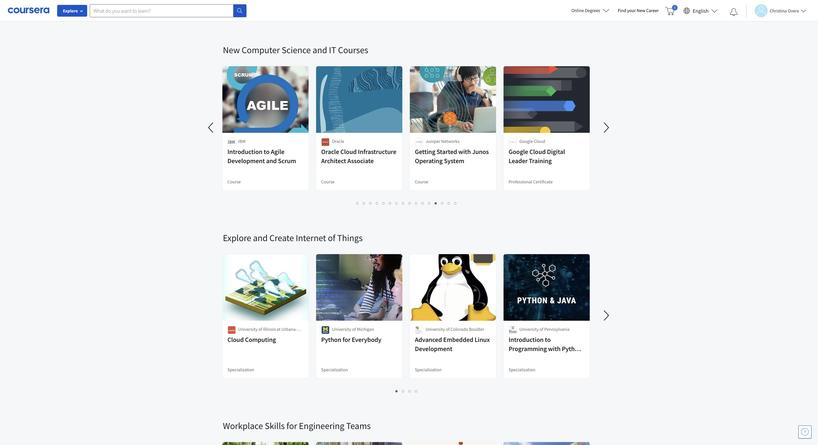 Task type: describe. For each thing, give the bounding box(es) containing it.
university of michigan image
[[321, 326, 329, 334]]

internet
[[296, 232, 326, 244]]

explore and create internet of things
[[223, 232, 363, 244]]

christina overa
[[770, 8, 799, 14]]

coding interview preparation course by meta, image
[[222, 442, 309, 445]]

9 button
[[407, 200, 413, 207]]

university of colorado boulder
[[426, 327, 484, 332]]

champaign
[[238, 333, 260, 339]]

google for google cloud
[[519, 138, 533, 144]]

teams
[[346, 420, 371, 432]]

boulder
[[469, 327, 484, 332]]

junos
[[472, 148, 489, 156]]

workplace
[[223, 420, 263, 432]]

science
[[282, 44, 311, 56]]

2 button for 1 button to the left
[[361, 200, 367, 207]]

10
[[415, 200, 420, 206]]

engineering
[[299, 420, 344, 432]]

computer
[[242, 44, 280, 56]]

new computer science and it courses carousel element
[[203, 24, 614, 213]]

explore for explore
[[63, 8, 78, 14]]

everybody
[[352, 336, 381, 344]]

it
[[329, 44, 336, 56]]

course for oracle cloud infrastructure architect associate
[[321, 179, 335, 185]]

degrees
[[585, 8, 600, 13]]

5 button
[[380, 200, 387, 207]]

find your new career link
[[615, 7, 662, 15]]

next slide image
[[598, 120, 614, 136]]

agile project management course by google, image
[[316, 442, 402, 445]]

university of pennsylvania
[[519, 327, 570, 332]]

4 button for 3 "button" for 1 button to the left
[[374, 200, 380, 207]]

3 button for 1 button in the "explore and create internet of things carousel" element
[[407, 388, 413, 395]]

professional certificate
[[509, 179, 553, 185]]

2 for "2" button in the "explore and create internet of things carousel" element
[[402, 388, 405, 394]]

google cloud image
[[509, 138, 517, 146]]

professional
[[509, 179, 532, 185]]

What do you want to learn? text field
[[90, 4, 233, 17]]

digital
[[547, 148, 565, 156]]

0 horizontal spatial 1 button
[[354, 200, 361, 207]]

0 horizontal spatial new
[[223, 44, 240, 56]]

career
[[646, 8, 659, 13]]

1 for 1 button in the "explore and create internet of things carousel" element
[[395, 388, 398, 394]]

workplace skills for engineering teams
[[223, 420, 371, 432]]

4 inside the new computer science and it courses carousel element
[[376, 200, 378, 206]]

courses
[[338, 44, 368, 56]]

certificate
[[533, 179, 553, 185]]

cloud computing
[[227, 336, 276, 344]]

1 list from the top
[[223, 11, 590, 19]]

pennsylvania
[[544, 327, 570, 332]]

3 inside the new computer science and it courses carousel element
[[369, 200, 372, 206]]

and inside introduction to programming with python and java
[[509, 354, 519, 362]]

10 11 12 13 14 15 16
[[415, 200, 459, 206]]

oracle image
[[321, 138, 329, 146]]

16
[[454, 200, 459, 206]]

architect
[[321, 157, 346, 165]]

system
[[444, 157, 464, 165]]

cloud inside "explore and create internet of things carousel" element
[[227, 336, 244, 344]]

7
[[395, 200, 398, 206]]

at
[[277, 327, 280, 332]]

university for introduction
[[519, 327, 539, 332]]

previous slide image
[[203, 120, 219, 136]]

university for advanced
[[426, 327, 445, 332]]

advanced
[[415, 336, 442, 344]]

urbana-
[[281, 327, 297, 332]]

english button
[[681, 0, 720, 21]]

8
[[402, 200, 405, 206]]

to for with
[[545, 336, 551, 344]]

9
[[409, 200, 411, 206]]

introduction to software product management course by university of alberta, image
[[503, 442, 590, 445]]

5
[[382, 200, 385, 206]]

1 vertical spatial for
[[287, 420, 297, 432]]

juniper
[[426, 138, 440, 144]]

hypothesis-driven development course by university of virginia, image
[[410, 442, 496, 445]]

juniper networks
[[426, 138, 460, 144]]

next slide image
[[598, 308, 614, 324]]

university of pennsylvania image
[[509, 326, 517, 334]]

7 button
[[394, 200, 400, 207]]

course for introduction to agile development and scrum
[[227, 179, 241, 185]]

oracle for oracle
[[332, 138, 344, 144]]

online degrees
[[571, 8, 600, 13]]

programming
[[509, 345, 547, 353]]

java
[[521, 354, 533, 362]]

agile
[[271, 148, 284, 156]]

2 button for 1 button in the "explore and create internet of things carousel" element
[[400, 388, 407, 395]]

8 button
[[400, 200, 407, 207]]

leader
[[509, 157, 528, 165]]

14
[[441, 200, 446, 206]]

english
[[693, 7, 709, 14]]

michigan
[[357, 327, 374, 332]]

11
[[422, 200, 427, 206]]

your
[[627, 8, 636, 13]]

embedded
[[443, 336, 473, 344]]

overa
[[788, 8, 799, 14]]

oracle for oracle cloud infrastructure architect associate
[[321, 148, 339, 156]]

specialization for python for everybody
[[321, 367, 348, 373]]

of for python for everybody
[[352, 327, 356, 332]]

list inside "explore and create internet of things carousel" element
[[223, 388, 590, 395]]

find your new career
[[618, 8, 659, 13]]

online
[[571, 8, 584, 13]]



Task type: vqa. For each thing, say whether or not it's contained in the screenshot.


Task type: locate. For each thing, give the bounding box(es) containing it.
1 inside the new computer science and it courses carousel element
[[356, 200, 359, 206]]

1 vertical spatial 3
[[409, 388, 411, 394]]

christina overa button
[[746, 4, 806, 17]]

google right google cloud icon
[[519, 138, 533, 144]]

1 vertical spatial oracle
[[321, 148, 339, 156]]

1 horizontal spatial 4
[[415, 388, 418, 394]]

university up "champaign"
[[238, 327, 257, 332]]

0 horizontal spatial introduction
[[227, 148, 262, 156]]

1 for 1 button to the left
[[356, 200, 359, 206]]

to left the agile
[[264, 148, 270, 156]]

google cloud digital leader training
[[509, 148, 565, 165]]

0 vertical spatial with
[[458, 148, 471, 156]]

oracle right oracle image
[[332, 138, 344, 144]]

6 button
[[387, 200, 394, 207]]

1 button inside "explore and create internet of things carousel" element
[[394, 388, 400, 395]]

1 horizontal spatial to
[[545, 336, 551, 344]]

15 button
[[446, 200, 453, 207]]

1 vertical spatial google
[[509, 148, 528, 156]]

for inside "explore and create internet of things carousel" element
[[343, 336, 350, 344]]

of
[[328, 232, 335, 244], [258, 327, 262, 332], [352, 327, 356, 332], [446, 327, 450, 332], [540, 327, 543, 332]]

2 for "2" button in the the new computer science and it courses carousel element
[[363, 200, 365, 206]]

with inside introduction to programming with python and java
[[548, 345, 561, 353]]

help center image
[[801, 428, 809, 436]]

0 vertical spatial 4 button
[[374, 200, 380, 207]]

1 horizontal spatial course
[[321, 179, 335, 185]]

1 horizontal spatial new
[[637, 8, 645, 13]]

development down ibm
[[227, 157, 265, 165]]

0 vertical spatial google
[[519, 138, 533, 144]]

0 horizontal spatial 2
[[363, 200, 365, 206]]

introduction up programming
[[509, 336, 544, 344]]

for down university of michigan
[[343, 336, 350, 344]]

training
[[529, 157, 552, 165]]

university right university of pennsylvania icon
[[519, 327, 539, 332]]

2 horizontal spatial course
[[415, 179, 428, 185]]

of left colorado
[[446, 327, 450, 332]]

university of colorado boulder image
[[415, 326, 423, 334]]

to
[[264, 148, 270, 156], [545, 336, 551, 344]]

2 inside "explore and create internet of things carousel" element
[[402, 388, 405, 394]]

2 button
[[361, 200, 367, 207], [400, 388, 407, 395]]

explore for explore and create internet of things
[[223, 232, 251, 244]]

cloud for oracle cloud infrastructure architect associate
[[340, 148, 357, 156]]

4 university from the left
[[519, 327, 539, 332]]

3 inside "explore and create internet of things carousel" element
[[409, 388, 411, 394]]

0 vertical spatial introduction
[[227, 148, 262, 156]]

cloud for google cloud
[[534, 138, 545, 144]]

1 vertical spatial 1
[[395, 388, 398, 394]]

None search field
[[90, 4, 247, 17]]

1 horizontal spatial explore
[[223, 232, 251, 244]]

introduction for introduction to agile development and scrum
[[227, 148, 262, 156]]

and left java at right
[[509, 354, 519, 362]]

introduction
[[227, 148, 262, 156], [509, 336, 544, 344]]

0 vertical spatial for
[[343, 336, 350, 344]]

getting started with junos operating system
[[415, 148, 489, 165]]

of for advanced embedded linux development
[[446, 327, 450, 332]]

0 vertical spatial 1 button
[[354, 200, 361, 207]]

1 horizontal spatial for
[[343, 336, 350, 344]]

4 button for 3 "button" within "explore and create internet of things carousel" element
[[413, 388, 420, 395]]

0 vertical spatial python
[[321, 336, 341, 344]]

0 vertical spatial explore
[[63, 8, 78, 14]]

1 vertical spatial with
[[548, 345, 561, 353]]

associate
[[347, 157, 374, 165]]

and down the agile
[[266, 157, 277, 165]]

1 course from the left
[[227, 179, 241, 185]]

university for python
[[332, 327, 351, 332]]

0 horizontal spatial development
[[227, 157, 265, 165]]

0 vertical spatial 4
[[376, 200, 378, 206]]

python inside introduction to programming with python and java
[[562, 345, 582, 353]]

4 specialization from the left
[[509, 367, 535, 373]]

christina
[[770, 8, 787, 14]]

infrastructure
[[358, 148, 396, 156]]

1 horizontal spatial introduction
[[509, 336, 544, 344]]

1 vertical spatial python
[[562, 345, 582, 353]]

12
[[428, 200, 433, 206]]

specialization for cloud computing
[[227, 367, 254, 373]]

1 vertical spatial 2 button
[[400, 388, 407, 395]]

of for cloud computing
[[258, 327, 262, 332]]

new right the your
[[637, 8, 645, 13]]

0 horizontal spatial to
[[264, 148, 270, 156]]

1 vertical spatial 4 button
[[413, 388, 420, 395]]

google for google cloud digital leader training
[[509, 148, 528, 156]]

1 horizontal spatial 1 button
[[394, 388, 400, 395]]

for
[[343, 336, 350, 344], [287, 420, 297, 432]]

10 button
[[413, 200, 420, 207]]

cloud up training
[[529, 148, 546, 156]]

0 vertical spatial 1
[[356, 200, 359, 206]]

introduction down ibm
[[227, 148, 262, 156]]

oracle up architect
[[321, 148, 339, 156]]

university of illinois at urbana- champaign
[[238, 327, 297, 339]]

2 button inside "explore and create internet of things carousel" element
[[400, 388, 407, 395]]

of left illinois
[[258, 327, 262, 332]]

development inside advanced embedded linux development
[[415, 345, 452, 353]]

explore and create internet of things carousel element
[[220, 213, 818, 401]]

0 vertical spatial new
[[637, 8, 645, 13]]

operating
[[415, 157, 443, 165]]

3
[[369, 200, 372, 206], [409, 388, 411, 394]]

university inside the university of illinois at urbana- champaign
[[238, 327, 257, 332]]

and
[[313, 44, 327, 56], [266, 157, 277, 165], [253, 232, 268, 244], [509, 354, 519, 362]]

for right the skills
[[287, 420, 297, 432]]

0 horizontal spatial 4 button
[[374, 200, 380, 207]]

12 button
[[426, 200, 433, 207]]

cloud down university of illinois at urbana-champaign image
[[227, 336, 244, 344]]

3 course from the left
[[415, 179, 428, 185]]

0 vertical spatial to
[[264, 148, 270, 156]]

introduction inside introduction to agile development and scrum
[[227, 148, 262, 156]]

1 vertical spatial 1 button
[[394, 388, 400, 395]]

python down pennsylvania
[[562, 345, 582, 353]]

ibm image
[[227, 138, 236, 146]]

course for getting started with junos operating system
[[415, 179, 428, 185]]

explore inside popup button
[[63, 8, 78, 14]]

13 button
[[433, 200, 440, 207]]

1 horizontal spatial 1
[[395, 388, 398, 394]]

course
[[227, 179, 241, 185], [321, 179, 335, 185], [415, 179, 428, 185]]

0 horizontal spatial python
[[321, 336, 341, 344]]

ibm
[[238, 138, 245, 144]]

2 list from the top
[[223, 200, 590, 207]]

shopping cart: 1 item image
[[665, 5, 678, 15]]

1 vertical spatial to
[[545, 336, 551, 344]]

13
[[435, 200, 440, 206]]

new computer science and it courses
[[223, 44, 368, 56]]

0 vertical spatial development
[[227, 157, 265, 165]]

cloud up associate
[[340, 148, 357, 156]]

0 horizontal spatial 4
[[376, 200, 378, 206]]

new
[[637, 8, 645, 13], [223, 44, 240, 56]]

1 vertical spatial list
[[223, 200, 590, 207]]

1 university from the left
[[238, 327, 257, 332]]

linux
[[475, 336, 490, 344]]

1 specialization from the left
[[227, 367, 254, 373]]

university up advanced
[[426, 327, 445, 332]]

of left pennsylvania
[[540, 327, 543, 332]]

new left computer
[[223, 44, 240, 56]]

and left create
[[253, 232, 268, 244]]

2 vertical spatial list
[[223, 388, 590, 395]]

1 horizontal spatial 2 button
[[400, 388, 407, 395]]

coursera image
[[8, 5, 49, 16]]

1 horizontal spatial 3
[[409, 388, 411, 394]]

0 horizontal spatial 2 button
[[361, 200, 367, 207]]

2 course from the left
[[321, 179, 335, 185]]

oracle
[[332, 138, 344, 144], [321, 148, 339, 156]]

workplace skills for engineering teams carousel element
[[220, 401, 818, 445]]

create
[[269, 232, 294, 244]]

1 vertical spatial 3 button
[[407, 388, 413, 395]]

list inside the new computer science and it courses carousel element
[[223, 200, 590, 207]]

4 button
[[374, 200, 380, 207], [413, 388, 420, 395]]

1 horizontal spatial with
[[548, 345, 561, 353]]

cloud inside google cloud digital leader training
[[529, 148, 546, 156]]

0 vertical spatial 2
[[363, 200, 365, 206]]

1 horizontal spatial development
[[415, 345, 452, 353]]

things
[[337, 232, 363, 244]]

4 button inside "explore and create internet of things carousel" element
[[413, 388, 420, 395]]

6
[[389, 200, 392, 206]]

of left things
[[328, 232, 335, 244]]

and left it
[[313, 44, 327, 56]]

1 horizontal spatial 3 button
[[407, 388, 413, 395]]

cloud inside oracle cloud infrastructure architect associate
[[340, 148, 357, 156]]

1 inside "explore and create internet of things carousel" element
[[395, 388, 398, 394]]

1 button
[[354, 200, 361, 207], [394, 388, 400, 395]]

oracle cloud infrastructure architect associate
[[321, 148, 396, 165]]

0 horizontal spatial 3
[[369, 200, 372, 206]]

google inside google cloud digital leader training
[[509, 148, 528, 156]]

google cloud
[[519, 138, 545, 144]]

with
[[458, 148, 471, 156], [548, 345, 561, 353]]

1 vertical spatial 4
[[415, 388, 418, 394]]

3 university from the left
[[426, 327, 445, 332]]

university up python for everybody
[[332, 327, 351, 332]]

specialization for advanced embedded linux development
[[415, 367, 442, 373]]

google
[[519, 138, 533, 144], [509, 148, 528, 156]]

online degrees button
[[566, 3, 615, 18]]

1 vertical spatial introduction
[[509, 336, 544, 344]]

0 horizontal spatial for
[[287, 420, 297, 432]]

with down pennsylvania
[[548, 345, 561, 353]]

3 button inside "explore and create internet of things carousel" element
[[407, 388, 413, 395]]

to inside introduction to agile development and scrum
[[264, 148, 270, 156]]

14 button
[[439, 200, 446, 207]]

1 horizontal spatial 4 button
[[413, 388, 420, 395]]

explore
[[63, 8, 78, 14], [223, 232, 251, 244]]

3 specialization from the left
[[415, 367, 442, 373]]

scrum
[[278, 157, 296, 165]]

2 specialization from the left
[[321, 367, 348, 373]]

0 horizontal spatial 3 button
[[367, 200, 374, 207]]

illinois
[[263, 327, 276, 332]]

0 horizontal spatial 1
[[356, 200, 359, 206]]

to down university of pennsylvania
[[545, 336, 551, 344]]

cloud up google cloud digital leader training
[[534, 138, 545, 144]]

google up leader
[[509, 148, 528, 156]]

python for everybody
[[321, 336, 381, 344]]

specialization for introduction to programming with python and java
[[509, 367, 535, 373]]

4
[[376, 200, 378, 206], [415, 388, 418, 394]]

1 horizontal spatial python
[[562, 345, 582, 353]]

11 button
[[420, 200, 427, 207]]

1 vertical spatial explore
[[223, 232, 251, 244]]

list
[[223, 11, 590, 19], [223, 200, 590, 207], [223, 388, 590, 395]]

with up system
[[458, 148, 471, 156]]

2 button inside the new computer science and it courses carousel element
[[361, 200, 367, 207]]

introduction to programming with python and java
[[509, 336, 582, 362]]

3 list from the top
[[223, 388, 590, 395]]

1 vertical spatial new
[[223, 44, 240, 56]]

4 inside "explore and create internet of things carousel" element
[[415, 388, 418, 394]]

0 vertical spatial oracle
[[332, 138, 344, 144]]

computing
[[245, 336, 276, 344]]

explore button
[[57, 5, 87, 17]]

and inside introduction to agile development and scrum
[[266, 157, 277, 165]]

development down advanced
[[415, 345, 452, 353]]

0 vertical spatial 3
[[369, 200, 372, 206]]

oracle inside oracle cloud infrastructure architect associate
[[321, 148, 339, 156]]

15
[[448, 200, 453, 206]]

colorado
[[451, 327, 468, 332]]

cloud
[[534, 138, 545, 144], [340, 148, 357, 156], [529, 148, 546, 156], [227, 336, 244, 344]]

of up python for everybody
[[352, 327, 356, 332]]

python down the university of michigan image
[[321, 336, 341, 344]]

2 university from the left
[[332, 327, 351, 332]]

cloud for google cloud digital leader training
[[529, 148, 546, 156]]

1 horizontal spatial 2
[[402, 388, 405, 394]]

university for cloud
[[238, 327, 257, 332]]

find
[[618, 8, 626, 13]]

1 vertical spatial 2
[[402, 388, 405, 394]]

juniper networks image
[[415, 138, 423, 146]]

0 horizontal spatial course
[[227, 179, 241, 185]]

advanced embedded linux development
[[415, 336, 490, 353]]

1 vertical spatial development
[[415, 345, 452, 353]]

3 button for 1 button to the left
[[367, 200, 374, 207]]

development for advanced
[[415, 345, 452, 353]]

0 vertical spatial 3 button
[[367, 200, 374, 207]]

introduction inside introduction to programming with python and java
[[509, 336, 544, 344]]

to inside introduction to programming with python and java
[[545, 336, 551, 344]]

0 vertical spatial 2 button
[[361, 200, 367, 207]]

to for development
[[264, 148, 270, 156]]

skills
[[265, 420, 285, 432]]

development inside introduction to agile development and scrum
[[227, 157, 265, 165]]

getting
[[415, 148, 435, 156]]

show notifications image
[[730, 8, 738, 16]]

university of michigan
[[332, 327, 374, 332]]

started
[[437, 148, 457, 156]]

0 horizontal spatial explore
[[63, 8, 78, 14]]

development for introduction
[[227, 157, 265, 165]]

introduction for introduction to programming with python and java
[[509, 336, 544, 344]]

introduction to agile development and scrum
[[227, 148, 296, 165]]

of for introduction to programming with python and java
[[540, 327, 543, 332]]

of inside the university of illinois at urbana- champaign
[[258, 327, 262, 332]]

0 horizontal spatial with
[[458, 148, 471, 156]]

2 inside the new computer science and it courses carousel element
[[363, 200, 365, 206]]

with inside getting started with junos operating system
[[458, 148, 471, 156]]

university of illinois at urbana-champaign image
[[227, 326, 236, 334]]

0 vertical spatial list
[[223, 11, 590, 19]]

16 button
[[452, 200, 459, 207]]



